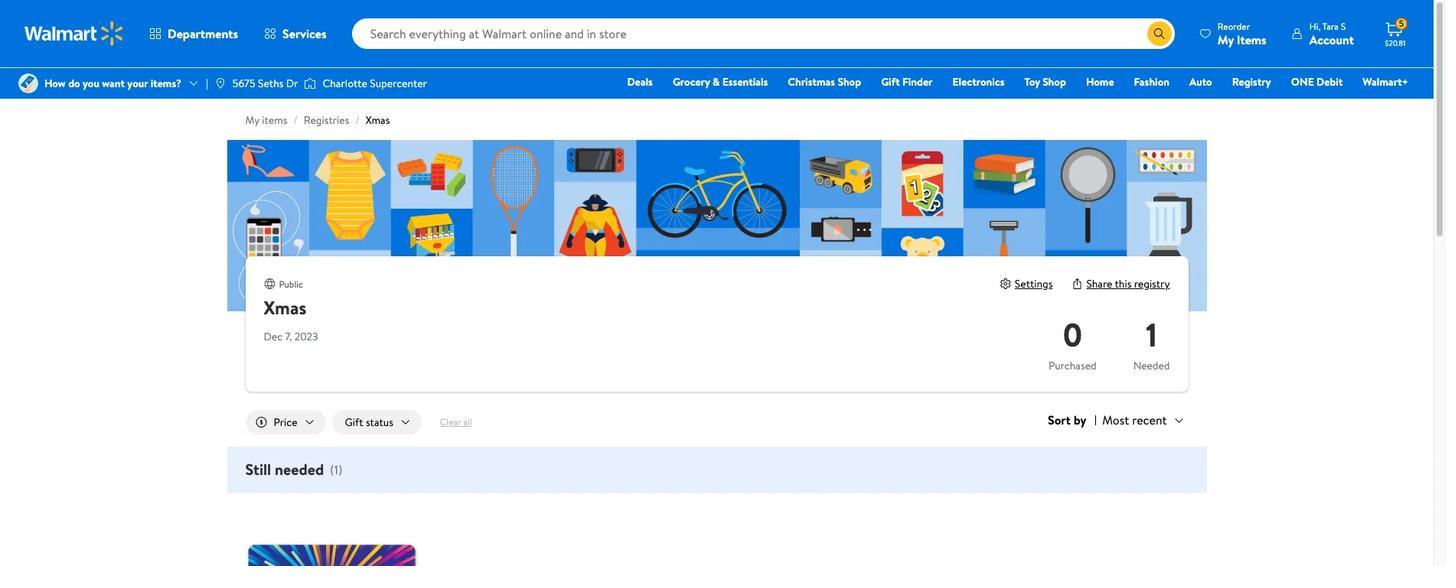 Task type: vqa. For each thing, say whether or not it's contained in the screenshot.
Services dropdown button
yes



Task type: locate. For each thing, give the bounding box(es) containing it.
my
[[1218, 31, 1234, 48], [245, 113, 259, 128]]

sort
[[1048, 412, 1071, 429]]

departments
[[168, 25, 238, 42]]

shop right toy
[[1043, 74, 1066, 90]]

/ left xmas link
[[356, 113, 360, 128]]

toy shop link
[[1018, 73, 1073, 90]]

1 horizontal spatial 1
[[1146, 312, 1158, 358]]

walmart image
[[24, 21, 124, 46]]

status
[[366, 415, 393, 430]]

share
[[1087, 276, 1113, 292]]

clear all button
[[428, 410, 484, 435]]

0 horizontal spatial  image
[[18, 73, 38, 93]]

registry
[[1134, 276, 1170, 292]]

0 horizontal spatial my
[[245, 113, 259, 128]]

$20.81
[[1385, 38, 1406, 48]]

items
[[262, 113, 287, 128]]

grocery
[[673, 74, 710, 90]]

&
[[713, 74, 720, 90]]

sort by
[[1048, 412, 1087, 429]]

want
[[102, 76, 125, 91]]

 image
[[214, 77, 226, 90]]

one
[[1291, 74, 1314, 90]]

gift finder
[[881, 74, 933, 90]]

 image for how do you want your items?
[[18, 73, 38, 93]]

1 horizontal spatial /
[[356, 113, 360, 128]]

5675
[[233, 76, 255, 91]]

1 vertical spatial gift
[[345, 415, 363, 430]]

auto link
[[1183, 73, 1219, 90]]

0 horizontal spatial gift
[[345, 415, 363, 430]]

still
[[245, 459, 271, 480]]

search icon image
[[1154, 28, 1166, 40]]

hi, tara s account
[[1310, 20, 1354, 48]]

how
[[44, 76, 66, 91]]

2 shop from the left
[[1043, 74, 1066, 90]]

1 vertical spatial my
[[245, 113, 259, 128]]

0 horizontal spatial 1
[[334, 462, 338, 478]]

xmas
[[366, 113, 390, 128], [264, 295, 307, 321]]

items?
[[151, 76, 181, 91]]

home link
[[1079, 73, 1121, 90]]

by
[[1074, 412, 1087, 429]]

my left items
[[245, 113, 259, 128]]

most recent button
[[1096, 410, 1189, 431]]

share this registry
[[1087, 276, 1170, 292]]

fashion link
[[1127, 73, 1177, 90]]

1 right needed at left bottom
[[334, 462, 338, 478]]

electronics link
[[946, 73, 1012, 90]]

1 horizontal spatial shop
[[1043, 74, 1066, 90]]

dec 7, 2023
[[264, 329, 318, 345]]

grocery & essentials link
[[666, 73, 775, 90]]

christmas shop
[[788, 74, 861, 90]]

0 vertical spatial 1
[[1146, 312, 1158, 358]]

needed
[[275, 459, 324, 480]]

you
[[83, 76, 99, 91]]

shop right christmas
[[838, 74, 861, 90]]

0 vertical spatial gift
[[881, 74, 900, 90]]

0 horizontal spatial /
[[294, 113, 298, 128]]

my left the items
[[1218, 31, 1234, 48]]

1 inside still needed ( 1 )
[[334, 462, 338, 478]]

 image right dr
[[304, 76, 316, 91]]

1 horizontal spatial xmas
[[366, 113, 390, 128]]

hi,
[[1310, 20, 1321, 33]]

0
[[1063, 312, 1083, 358]]

gift finder link
[[874, 73, 940, 90]]

gift
[[881, 74, 900, 90], [345, 415, 363, 430]]

finder
[[903, 74, 933, 90]]

share this registry button
[[1071, 276, 1170, 292]]

shop
[[838, 74, 861, 90], [1043, 74, 1066, 90]]

gift left status
[[345, 415, 363, 430]]

1 shop from the left
[[838, 74, 861, 90]]

0 purchased
[[1049, 312, 1097, 374]]

walmart+
[[1363, 74, 1409, 90]]

 image left how at the left top of the page
[[18, 73, 38, 93]]

/ right items
[[294, 113, 298, 128]]

1 horizontal spatial gift
[[881, 74, 900, 90]]

1 vertical spatial xmas
[[264, 295, 307, 321]]

still needed ( 1 )
[[245, 459, 342, 480]]

gift left finder
[[881, 74, 900, 90]]

0 horizontal spatial shop
[[838, 74, 861, 90]]

tara
[[1323, 20, 1339, 33]]

most recent
[[1103, 412, 1167, 429]]

1 horizontal spatial  image
[[304, 76, 316, 91]]

xmas down charlotte supercenter on the top left of page
[[366, 113, 390, 128]]

 image
[[18, 73, 38, 93], [304, 76, 316, 91]]

)
[[338, 462, 342, 478]]

Search search field
[[352, 18, 1175, 49]]

0 vertical spatial my
[[1218, 31, 1234, 48]]

0 vertical spatial xmas
[[366, 113, 390, 128]]

home
[[1086, 74, 1114, 90]]

grocery & essentials
[[673, 74, 768, 90]]

1 up needed
[[1146, 312, 1158, 358]]

1 horizontal spatial my
[[1218, 31, 1234, 48]]

electronics
[[953, 74, 1005, 90]]

debit
[[1317, 74, 1343, 90]]

deals
[[627, 74, 653, 90]]

gift for gift finder
[[881, 74, 900, 90]]

gift inside dropdown button
[[345, 415, 363, 430]]

0 horizontal spatial xmas
[[264, 295, 307, 321]]

xmas down public
[[264, 295, 307, 321]]

xmas link
[[366, 113, 390, 128]]

items
[[1237, 31, 1267, 48]]

1 vertical spatial 1
[[334, 462, 338, 478]]

1 needed
[[1134, 312, 1170, 374]]



Task type: describe. For each thing, give the bounding box(es) containing it.
shop for christmas shop
[[838, 74, 861, 90]]

dec
[[264, 329, 283, 345]]

deals link
[[620, 73, 660, 90]]

one debit link
[[1284, 73, 1350, 90]]

reorder my items
[[1218, 20, 1267, 48]]

one debit
[[1291, 74, 1343, 90]]

all
[[463, 416, 472, 429]]

2023
[[295, 329, 318, 345]]

most
[[1103, 412, 1130, 429]]

1 inside the 1 needed
[[1146, 312, 1158, 358]]

charlotte
[[323, 76, 367, 91]]

walmart+ link
[[1356, 73, 1416, 90]]

settings
[[1015, 276, 1053, 292]]

christmas shop link
[[781, 73, 868, 90]]

registry
[[1232, 74, 1271, 90]]

do
[[68, 76, 80, 91]]

price button
[[245, 410, 326, 435]]

|
[[206, 76, 208, 91]]

gift for gift status
[[345, 415, 363, 430]]

your
[[127, 76, 148, 91]]

departments button
[[136, 15, 251, 52]]

supercenter
[[370, 76, 427, 91]]

registries
[[304, 113, 349, 128]]

gift status button
[[332, 410, 422, 435]]

christmas
[[788, 74, 835, 90]]

s
[[1341, 20, 1346, 33]]

settings button
[[1000, 276, 1053, 292]]

account
[[1310, 31, 1354, 48]]

toy
[[1025, 74, 1040, 90]]

auto
[[1190, 74, 1212, 90]]

let's celebrate walmart gift card image
[[245, 512, 418, 567]]

how do you want your items?
[[44, 76, 181, 91]]

clear
[[440, 416, 461, 429]]

shop for toy shop
[[1043, 74, 1066, 90]]

1 / from the left
[[294, 113, 298, 128]]

my items link
[[245, 113, 287, 128]]

public
[[279, 278, 303, 291]]

registry link
[[1225, 73, 1278, 90]]

7,
[[285, 329, 292, 345]]

services button
[[251, 15, 340, 52]]

essentials
[[723, 74, 768, 90]]

services
[[283, 25, 327, 42]]

fashion
[[1134, 74, 1170, 90]]

my inside reorder my items
[[1218, 31, 1234, 48]]

registries link
[[304, 113, 349, 128]]

clear all
[[440, 416, 472, 429]]

my items / registries / xmas
[[245, 113, 390, 128]]

needed
[[1134, 358, 1170, 374]]

dr
[[286, 76, 298, 91]]

5 $20.81
[[1385, 17, 1406, 48]]

5675 seths dr
[[233, 76, 298, 91]]

gift status
[[345, 415, 393, 430]]

(
[[330, 462, 334, 478]]

reorder
[[1218, 20, 1250, 33]]

2 / from the left
[[356, 113, 360, 128]]

 image for charlotte supercenter
[[304, 76, 316, 91]]

charlotte supercenter
[[323, 76, 427, 91]]

5
[[1399, 17, 1404, 30]]

price
[[274, 415, 297, 430]]

this
[[1115, 276, 1132, 292]]

toy shop
[[1025, 74, 1066, 90]]

seths
[[258, 76, 284, 91]]

recent
[[1132, 412, 1167, 429]]

Walmart Site-Wide search field
[[352, 18, 1175, 49]]



